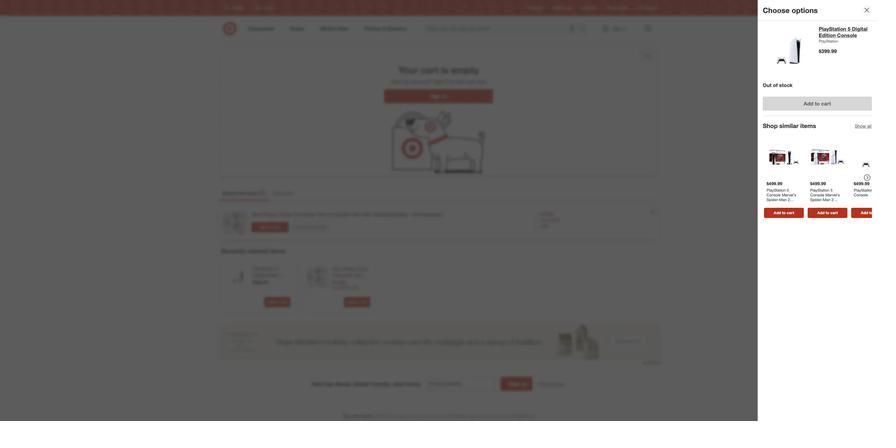 Task type: vqa. For each thing, say whether or not it's contained in the screenshot.
benefits?
no



Task type: locate. For each thing, give the bounding box(es) containing it.
shop inside choose options 'dialog'
[[763, 122, 778, 130]]

set inside 40ct plastic finial christmas tree ornament set - wondershop™
[[354, 279, 360, 285]]

2 vertical spatial sign
[[509, 382, 520, 388]]

40ct for 40ct plastic finial christmas tree ornament set - wondershop™
[[332, 267, 341, 272]]

finial
[[280, 212, 291, 218], [357, 267, 367, 272]]

tree inside list item
[[317, 212, 327, 218]]

1 vertical spatial shop similar items
[[295, 225, 327, 230]]

marvel's inside $499.99 playstation 5 console marvel's spider-man 2 bundle
[[782, 193, 797, 198]]

add to ca button
[[852, 208, 878, 218]]

console inside the playstation 5 digital edition console
[[253, 279, 269, 285]]

ornament inside 40ct plastic finial christmas tree ornament set pale teal/gold/slate - wondershop™ link
[[328, 212, 351, 218]]

bundle inside $499.99 playstation 5 console marvel's spider-man 2 bundle
[[767, 202, 779, 207]]

0 horizontal spatial shop
[[295, 225, 305, 230]]

christmas for 40ct plastic finial christmas tree ornament set pale teal/gold/slate - wondershop™
[[293, 212, 316, 218]]

0 horizontal spatial similar
[[306, 225, 317, 230]]

0 horizontal spatial $15.00
[[339, 286, 351, 291]]

0 vertical spatial in
[[445, 79, 449, 85]]

1 horizontal spatial shop
[[763, 122, 778, 130]]

man
[[780, 198, 787, 202], [823, 198, 831, 202]]

sign down is
[[434, 79, 444, 85]]

1 vertical spatial -
[[362, 279, 363, 285]]

see
[[344, 415, 351, 419]]

$15.00 for $10.50 reg $15.00 sale
[[549, 218, 560, 223]]

christmas inside 40ct plastic finial christmas tree ornament set - wondershop™
[[332, 273, 353, 278]]

$399.99 down viewed
[[253, 280, 268, 286]]

0 horizontal spatial man
[[780, 198, 787, 202]]

tree up the $10.50 reg $15.00 sale
[[354, 273, 362, 278]]

1 horizontal spatial $15.00
[[549, 218, 560, 223]]

ca
[[874, 211, 878, 216]]

1 vertical spatial similar
[[306, 225, 317, 230]]

$499.99 down playstation 5 console marvel's spider-man 2 bundle image
[[767, 181, 783, 187]]

5 inside $499.99 playstation 5 console marvel's spider-man 2 bundle
[[787, 188, 790, 193]]

1 horizontal spatial similar
[[780, 122, 799, 130]]

1 horizontal spatial digital
[[852, 26, 868, 32]]

playstation 5 digital edition console link
[[819, 26, 872, 39], [253, 266, 289, 285]]

1 horizontal spatial spider-
[[811, 198, 823, 202]]

$399.99 inside choose options 'dialog'
[[819, 48, 837, 54]]

1 horizontal spatial tree
[[354, 273, 362, 278]]

1 vertical spatial edition
[[266, 273, 280, 278]]

reg
[[541, 218, 547, 223]]

0 vertical spatial tree
[[317, 212, 327, 218]]

1 vertical spatial set
[[354, 279, 360, 285]]

plastic
[[263, 212, 278, 218], [342, 267, 356, 272]]

$399.99 inside $399.99 add to cart
[[253, 280, 268, 286]]

plastic up the $10.50 reg $15.00 sale
[[342, 267, 356, 272]]

digital
[[852, 26, 868, 32], [253, 273, 265, 278]]

items inside shop similar items button
[[318, 225, 327, 230]]

man inside $499.99 playstation 5 console marvel's spider-man 2 bundle
[[780, 198, 787, 202]]

0 vertical spatial set
[[353, 212, 360, 218]]

sign up
[[509, 382, 527, 388]]

1 vertical spatial sale
[[352, 286, 359, 291]]

shop similar items inside choose options 'dialog'
[[763, 122, 817, 130]]

sponsored
[[643, 361, 662, 366]]

* see offer details. restrictions apply. pricing, promotions and availability may vary by location and at target.com
[[343, 414, 535, 419]]

$499.99
[[767, 181, 783, 187], [811, 181, 827, 187], [854, 181, 870, 187]]

0 horizontal spatial christmas
[[293, 212, 316, 218]]

1 horizontal spatial items
[[318, 225, 327, 230]]

$15.00 right reg at the bottom
[[549, 218, 560, 223]]

1 horizontal spatial $499.99
[[811, 181, 827, 187]]

1 horizontal spatial edition
[[819, 32, 836, 39]]

sale right 'reg'
[[352, 286, 359, 291]]

1
[[261, 190, 264, 197]]

redcard link
[[582, 5, 597, 11]]

1 horizontal spatial finial
[[357, 267, 367, 272]]

$499.99 down playstation 5 console image on the top
[[854, 181, 870, 187]]

0 vertical spatial similar
[[780, 122, 799, 130]]

0 horizontal spatial sale
[[352, 286, 359, 291]]

5 inside the playstation 5 digital edition console
[[276, 267, 279, 272]]

0 vertical spatial ornament
[[328, 212, 351, 218]]

playstation 5 digital edition console link inside choose options 'dialog'
[[819, 26, 872, 39]]

1 horizontal spatial shop similar items
[[763, 122, 817, 130]]

sign inside sign up button
[[509, 382, 520, 388]]

2 spider- from the left
[[811, 198, 823, 202]]

digital for playstation 5 digital edition console playstation
[[852, 26, 868, 32]]

choose options dialog
[[758, 0, 878, 422]]

$10.50 inside the $10.50 reg $15.00 sale
[[332, 280, 346, 286]]

for
[[239, 190, 246, 197]]

to inside $399.99 add to cart
[[275, 300, 279, 305]]

40ct inside list item
[[252, 212, 262, 218]]

playstation 5 console image
[[852, 138, 878, 177]]

add inside $399.99 add to cart
[[267, 300, 274, 305]]

to inside the your cart is empty have an account? sign in to see your cart
[[451, 79, 455, 85]]

weekly
[[553, 6, 566, 10]]

40ct up the $10.50 reg $15.00 sale
[[332, 267, 341, 272]]

0 vertical spatial items
[[801, 122, 817, 130]]

)
[[264, 190, 265, 197]]

digital inside the playstation 5 digital edition console
[[253, 273, 265, 278]]

finial inside 40ct plastic finial christmas tree ornament set - wondershop™
[[357, 267, 367, 272]]

choose options
[[763, 6, 818, 15]]

1 horizontal spatial playstation 5 digital edition console link
[[819, 26, 872, 39]]

sale for $10.50 reg $15.00 sale
[[541, 224, 549, 229]]

$15.00
[[549, 218, 560, 223], [339, 286, 351, 291]]

sign
[[434, 79, 444, 85], [431, 93, 441, 100], [509, 382, 520, 388]]

registry link
[[529, 5, 543, 11]]

1 vertical spatial $10.50
[[332, 280, 346, 286]]

items
[[801, 122, 817, 130], [318, 225, 327, 230], [270, 248, 285, 255]]

and left the availability
[[442, 415, 448, 419]]

2 $499.99 from the left
[[811, 181, 827, 187]]

wondershop™ inside 40ct plastic finial christmas tree ornament set - wondershop™
[[332, 286, 360, 291]]

out of stock
[[763, 82, 793, 89]]

playstation 5 digital edition console playstation
[[819, 26, 868, 44]]

- inside list item
[[409, 212, 411, 218]]

1 spider- from the left
[[767, 198, 780, 202]]

your
[[399, 64, 418, 76]]

0 horizontal spatial spider-
[[767, 198, 780, 202]]

ornament
[[328, 212, 351, 218], [332, 279, 352, 285]]

0 horizontal spatial $10.50
[[332, 280, 346, 286]]

shop inside button
[[295, 225, 305, 230]]

options
[[792, 6, 818, 15]]

bundle
[[767, 202, 779, 207], [811, 202, 823, 207]]

add
[[804, 101, 814, 107], [774, 211, 781, 216], [818, 211, 825, 216], [861, 211, 869, 216], [260, 225, 267, 230], [267, 300, 274, 305], [347, 300, 354, 305]]

advertisement region
[[216, 324, 662, 361]]

sale inside $10.50 reg $15.00 sale
[[541, 224, 549, 229]]

sign down account?
[[431, 93, 441, 100]]

search button
[[577, 22, 592, 37]]

1 horizontal spatial sale
[[541, 224, 549, 229]]

console inside $499.99 playstation 5 console marvel's spider-man 2 bundle
[[767, 193, 781, 198]]

0 vertical spatial shop
[[763, 122, 778, 130]]

and
[[393, 381, 404, 388], [442, 415, 448, 419], [504, 415, 511, 419]]

ornament up 'reg'
[[332, 279, 352, 285]]

0 vertical spatial $10.50
[[541, 212, 554, 217]]

1 horizontal spatial marvel's
[[826, 193, 840, 198]]

0 horizontal spatial -
[[362, 279, 363, 285]]

spider-
[[767, 198, 780, 202], [811, 198, 823, 202]]

$15.00 inside $10.50 reg $15.00 sale
[[549, 218, 560, 223]]

2 for $499.99 playstation 5 console marvel's spider-man 2 bundle (slim)
[[832, 198, 834, 202]]

ornament left pale
[[328, 212, 351, 218]]

playstation inside $499.99 playstation 5 console marvel's spider-man 2 bundle
[[767, 188, 786, 193]]

0 horizontal spatial 40ct
[[252, 212, 262, 218]]

show all
[[855, 123, 872, 129]]

2 inside $499.99 playstation 5 console marvel's spider-man 2 bundle (slim)
[[832, 198, 834, 202]]

- right teal/gold/slate
[[409, 212, 411, 218]]

viewed
[[248, 248, 268, 255]]

in down is
[[445, 79, 449, 85]]

40ct for 40ct plastic finial christmas tree ornament set pale teal/gold/slate - wondershop™
[[252, 212, 262, 218]]

1 vertical spatial $399.99
[[253, 280, 268, 286]]

sale down reg at the bottom
[[541, 224, 549, 229]]

0 vertical spatial edition
[[819, 32, 836, 39]]

5 inside $499.99 playstation 5 console
[[875, 188, 877, 193]]

0 horizontal spatial $499.99
[[767, 181, 783, 187]]

1 horizontal spatial christmas
[[332, 273, 353, 278]]

40ct plastic finial christmas tree ornament set pale teal/gold/slate - wondershop&#8482; image
[[222, 210, 248, 236]]

console inside $499.99 playstation 5 console
[[854, 193, 868, 198]]

edition for playstation 5 digital edition console playstation
[[819, 32, 836, 39]]

0 vertical spatial digital
[[852, 26, 868, 32]]

$399.99 for $399.99
[[819, 48, 837, 54]]

wondershop™ inside list item
[[413, 212, 444, 218]]

playstation 5 console marvel's spider-man 2 bundle image
[[765, 138, 804, 177]]

digital inside playstation 5 digital edition console playstation
[[852, 26, 868, 32]]

0 horizontal spatial plastic
[[263, 212, 278, 218]]

1 vertical spatial sign
[[431, 93, 441, 100]]

marvel's inside $499.99 playstation 5 console marvel's spider-man 2 bundle (slim)
[[826, 193, 840, 198]]

spider- inside $499.99 playstation 5 console marvel's spider-man 2 bundle
[[767, 198, 780, 202]]

0 horizontal spatial shop similar items
[[295, 225, 327, 230]]

an
[[404, 79, 410, 85]]

set inside list item
[[353, 212, 360, 218]]

christmas
[[293, 212, 316, 218], [332, 273, 353, 278]]

plastic down )
[[263, 212, 278, 218]]

favorites
[[273, 190, 293, 197]]

marvel's
[[782, 193, 797, 198], [826, 193, 840, 198]]

at
[[512, 415, 515, 419]]

None text field
[[427, 378, 496, 392]]

all
[[868, 123, 872, 129]]

1 vertical spatial items
[[318, 225, 327, 230]]

40ct plastic finial christmas tree ornament set pale teal/gold/slate - wondershop™
[[252, 212, 444, 218]]

playstation inside $499.99 playstation 5 console marvel's spider-man 2 bundle (slim)
[[811, 188, 830, 193]]

$399.99 down playstation 5 digital edition console playstation in the right top of the page
[[819, 48, 837, 54]]

0 vertical spatial $15.00
[[549, 218, 560, 223]]

playstation inside the playstation 5 digital edition console
[[253, 267, 275, 272]]

cart inside $399.99 add to cart
[[280, 300, 288, 305]]

0 horizontal spatial 2
[[788, 198, 790, 202]]

$10.50 up 'reg'
[[332, 280, 346, 286]]

finial down favorites link
[[280, 212, 291, 218]]

0 horizontal spatial finial
[[280, 212, 291, 218]]

in down the your cart is empty have an account? sign in to see your cart
[[443, 93, 447, 100]]

1 $499.99 from the left
[[767, 181, 783, 187]]

latest
[[354, 381, 370, 388]]

$10.50 reg $15.00 sale
[[332, 280, 359, 291]]

0 vertical spatial shop similar items
[[763, 122, 817, 130]]

find
[[638, 6, 646, 10]]

show
[[855, 123, 867, 129]]

sign inside sign in button
[[431, 93, 441, 100]]

help
[[643, 53, 651, 58]]

choose
[[763, 6, 790, 15]]

$10.50
[[541, 212, 554, 217], [332, 280, 346, 286]]

1 vertical spatial ornament
[[332, 279, 352, 285]]

1 vertical spatial finial
[[357, 267, 367, 272]]

1 horizontal spatial -
[[409, 212, 411, 218]]

in
[[445, 79, 449, 85], [443, 93, 447, 100]]

1 vertical spatial in
[[443, 93, 447, 100]]

1 horizontal spatial man
[[823, 198, 831, 202]]

and left 'more.' at the left
[[393, 381, 404, 388]]

tree for -
[[354, 273, 362, 278]]

weekly ad link
[[553, 5, 571, 11]]

0 horizontal spatial edition
[[266, 273, 280, 278]]

0 vertical spatial playstation 5 digital edition console link
[[819, 26, 872, 39]]

plastic inside 40ct plastic finial christmas tree ornament set pale teal/gold/slate - wondershop™ link
[[263, 212, 278, 218]]

1 vertical spatial 40ct
[[332, 267, 341, 272]]

get
[[312, 381, 322, 388]]

2 man from the left
[[823, 198, 831, 202]]

$10.50 inside $10.50 reg $15.00 sale
[[541, 212, 554, 217]]

sign left up
[[509, 382, 520, 388]]

$499.99 inside $499.99 playstation 5 console marvel's spider-man 2 bundle
[[767, 181, 783, 187]]

shop similar items
[[763, 122, 817, 130], [295, 225, 327, 230]]

set
[[353, 212, 360, 218], [354, 279, 360, 285]]

1 man from the left
[[780, 198, 787, 202]]

ornament inside 40ct plastic finial christmas tree ornament set - wondershop™
[[332, 279, 352, 285]]

$15.00 inside the $10.50 reg $15.00 sale
[[339, 286, 351, 291]]

0 horizontal spatial bundle
[[767, 202, 779, 207]]

find stores
[[638, 6, 658, 10]]

location
[[490, 415, 503, 419]]

vary
[[476, 415, 484, 419]]

1 marvel's from the left
[[782, 193, 797, 198]]

5 inside playstation 5 digital edition console playstation
[[848, 26, 851, 32]]

-
[[409, 212, 411, 218], [362, 279, 363, 285]]

$499.99 for $499.99 playstation 5 console marvel's spider-man 2 bundle (slim)
[[811, 181, 827, 187]]

1 bundle from the left
[[767, 202, 779, 207]]

console for $499.99 playstation 5 console marvel's spider-man 2 bundle (slim)
[[811, 193, 825, 198]]

0 vertical spatial christmas
[[293, 212, 316, 218]]

1 horizontal spatial plastic
[[342, 267, 356, 272]]

0 horizontal spatial digital
[[253, 273, 265, 278]]

40ct plastic finial christmas tree ornament set - wondershop™ image
[[306, 266, 329, 289], [306, 266, 329, 289]]

sign for sign in
[[431, 93, 441, 100]]

0 horizontal spatial $399.99
[[253, 280, 268, 286]]

1 vertical spatial playstation 5 digital edition console link
[[253, 266, 289, 285]]

0 vertical spatial sign
[[434, 79, 444, 85]]

1 vertical spatial christmas
[[332, 273, 353, 278]]

1 vertical spatial shop
[[295, 225, 305, 230]]

1 horizontal spatial bundle
[[811, 202, 823, 207]]

finial inside list item
[[280, 212, 291, 218]]

1 2 from the left
[[788, 198, 790, 202]]

0 vertical spatial -
[[409, 212, 411, 218]]

1 vertical spatial digital
[[253, 273, 265, 278]]

tree up shop similar items button
[[317, 212, 327, 218]]

$499.99 inside $499.99 playstation 5 console
[[854, 181, 870, 187]]

registry
[[529, 6, 543, 10]]

restrictions
[[376, 415, 396, 419]]

0 vertical spatial sale
[[541, 224, 549, 229]]

0 horizontal spatial tree
[[317, 212, 327, 218]]

2 vertical spatial items
[[270, 248, 285, 255]]

recently
[[221, 248, 246, 255]]

2 inside $499.99 playstation 5 console marvel's spider-man 2 bundle
[[788, 198, 790, 202]]

circle
[[618, 6, 628, 10]]

40ct
[[252, 212, 262, 218], [332, 267, 341, 272]]

1 vertical spatial wondershop™
[[332, 286, 360, 291]]

edition
[[819, 32, 836, 39], [266, 273, 280, 278]]

sign up button
[[501, 378, 533, 392]]

bundle inside $499.99 playstation 5 console marvel's spider-man 2 bundle (slim)
[[811, 202, 823, 207]]

add to ca
[[861, 211, 878, 216]]

sale
[[541, 224, 549, 229], [352, 286, 359, 291]]

console inside $499.99 playstation 5 console marvel's spider-man 2 bundle (slim)
[[811, 193, 825, 198]]

0 horizontal spatial marvel's
[[782, 193, 797, 198]]

$10.50 for $10.50 reg $15.00 sale
[[541, 212, 554, 217]]

2 2 from the left
[[832, 198, 834, 202]]

5 inside $499.99 playstation 5 console marvel's spider-man 2 bundle (slim)
[[831, 188, 833, 193]]

3 $499.99 from the left
[[854, 181, 870, 187]]

christmas up shop similar items button
[[293, 212, 316, 218]]

christmas inside list item
[[293, 212, 316, 218]]

marvel's for $499.99 playstation 5 console marvel's spider-man 2 bundle (slim)
[[826, 193, 840, 198]]

- right the $10.50 reg $15.00 sale
[[362, 279, 363, 285]]

$499.99 inside $499.99 playstation 5 console marvel's spider-man 2 bundle (slim)
[[811, 181, 827, 187]]

man inside $499.99 playstation 5 console marvel's spider-man 2 bundle (slim)
[[823, 198, 831, 202]]

playstation 5 digital edition console image
[[763, 26, 814, 77], [226, 266, 249, 289], [226, 266, 249, 289]]

1 horizontal spatial $10.50
[[541, 212, 554, 217]]

$10.50 up reg at the bottom
[[541, 212, 554, 217]]

tree inside 40ct plastic finial christmas tree ornament set - wondershop™
[[354, 273, 362, 278]]

2 bundle from the left
[[811, 202, 823, 207]]

and left at
[[504, 415, 511, 419]]

40ct inside 40ct plastic finial christmas tree ornament set - wondershop™
[[332, 267, 341, 272]]

add inside button
[[861, 211, 869, 216]]

1 horizontal spatial $399.99
[[819, 48, 837, 54]]

1 horizontal spatial 2
[[832, 198, 834, 202]]

similar
[[780, 122, 799, 130], [306, 225, 317, 230]]

40ct plastic finial christmas tree ornament set - wondershop™
[[332, 267, 367, 291]]

40ct plastic finial christmas tree ornament set pale teal/gold/slate - wondershop™ list item
[[218, 206, 659, 239]]

1 vertical spatial $15.00
[[339, 286, 351, 291]]

2 horizontal spatial $499.99
[[854, 181, 870, 187]]

0 horizontal spatial playstation 5 digital edition console link
[[253, 266, 289, 285]]

2 marvel's from the left
[[826, 193, 840, 198]]

playstation 5 console marvel's spider-man 2 bundle (slim) image
[[808, 138, 848, 177]]

0 vertical spatial plastic
[[263, 212, 278, 218]]

edition inside playstation 5 digital edition console playstation
[[819, 32, 836, 39]]

5 for $499.99 playstation 5 console marvel's spider-man 2 bundle (slim)
[[831, 188, 833, 193]]

cart
[[421, 64, 439, 76], [477, 79, 487, 85], [822, 101, 832, 107], [787, 211, 795, 216], [831, 211, 838, 216], [273, 225, 280, 230], [280, 300, 288, 305], [360, 300, 367, 305]]

christmas up the $10.50 reg $15.00 sale
[[332, 273, 353, 278]]

2 horizontal spatial items
[[801, 122, 817, 130]]

playstation
[[819, 26, 847, 32], [819, 39, 839, 44], [767, 188, 786, 193], [811, 188, 830, 193], [854, 188, 874, 193], [253, 267, 275, 272]]

edition inside the playstation 5 digital edition console
[[266, 273, 280, 278]]

$15.00 right 'reg'
[[339, 286, 351, 291]]

$499.99 up (slim)
[[811, 181, 827, 187]]

1 vertical spatial plastic
[[342, 267, 356, 272]]

1 vertical spatial tree
[[354, 273, 362, 278]]

0 vertical spatial $399.99
[[819, 48, 837, 54]]

finial up the $10.50 reg $15.00 sale
[[357, 267, 367, 272]]

40ct down (
[[252, 212, 262, 218]]

availability
[[450, 415, 467, 419]]

0 horizontal spatial wondershop™
[[332, 286, 360, 291]]

shop similar items inside button
[[295, 225, 327, 230]]

man for $499.99 playstation 5 console marvel's spider-man 2 bundle
[[780, 198, 787, 202]]

empty cart bullseye image
[[391, 107, 487, 176]]

0 vertical spatial finial
[[280, 212, 291, 218]]

sale inside the $10.50 reg $15.00 sale
[[352, 286, 359, 291]]

0 vertical spatial wondershop™
[[413, 212, 444, 218]]

1 horizontal spatial 40ct
[[332, 267, 341, 272]]

*
[[343, 414, 344, 418]]

account?
[[411, 79, 432, 85]]

plastic inside 40ct plastic finial christmas tree ornament set - wondershop™
[[342, 267, 356, 272]]

shop
[[763, 122, 778, 130], [295, 225, 305, 230]]

1 horizontal spatial wondershop™
[[413, 212, 444, 218]]

add to cart button
[[763, 97, 872, 111], [765, 208, 804, 218], [808, 208, 848, 218], [252, 223, 289, 233], [264, 298, 290, 308], [344, 298, 370, 308]]

0 vertical spatial 40ct
[[252, 212, 262, 218]]

console for $499.99 playstation 5 console marvel's spider-man 2 bundle
[[767, 193, 781, 198]]

spider- inside $499.99 playstation 5 console marvel's spider-man 2 bundle (slim)
[[811, 198, 823, 202]]

details.
[[361, 415, 375, 419]]



Task type: describe. For each thing, give the bounding box(es) containing it.
more.
[[406, 381, 422, 388]]

out
[[763, 82, 772, 89]]

5 for $499.99 playstation 5 console marvel's spider-man 2 bundle
[[787, 188, 790, 193]]

bundle for $499.99 playstation 5 console marvel's spider-man 2 bundle (slim)
[[811, 202, 823, 207]]

40ct plastic finial christmas tree ornament set - wondershop™ link
[[332, 266, 369, 291]]

$499.99 for $499.99 playstation 5 console marvel's spider-man 2 bundle
[[767, 181, 783, 187]]

$499.99 for $499.99 playstation 5 console
[[854, 181, 870, 187]]

stores
[[647, 6, 658, 10]]

items inside choose options 'dialog'
[[801, 122, 817, 130]]

similar inside choose options 'dialog'
[[780, 122, 799, 130]]

target circle
[[607, 6, 628, 10]]

set for pale
[[353, 212, 360, 218]]

recently viewed items
[[221, 248, 285, 255]]

sign in
[[431, 93, 447, 100]]

privacy policy
[[538, 382, 565, 387]]

sign for sign up
[[509, 382, 520, 388]]

2 for $499.99 playstation 5 console marvel's spider-man 2 bundle
[[788, 198, 790, 202]]

spider- for $499.99 playstation 5 console marvel's spider-man 2 bundle (slim)
[[811, 198, 823, 202]]

What can we help you find? suggestions appear below search field
[[423, 22, 581, 36]]

search
[[577, 26, 592, 32]]

sign in button
[[384, 90, 493, 104]]

spider- for $499.99 playstation 5 console marvel's spider-man 2 bundle
[[767, 198, 780, 202]]

0 horizontal spatial and
[[393, 381, 404, 388]]

pricing,
[[408, 415, 420, 419]]

help button
[[640, 50, 654, 61]]

ornament for -
[[332, 279, 352, 285]]

bundle for $499.99 playstation 5 console marvel's spider-man 2 bundle
[[767, 202, 779, 207]]

(slim)
[[824, 202, 833, 207]]

edition for playstation 5 digital edition console
[[266, 273, 280, 278]]

apply.
[[397, 415, 407, 419]]

have
[[391, 79, 403, 85]]

in inside button
[[443, 93, 447, 100]]

christmas for 40ct plastic finial christmas tree ornament set - wondershop™
[[332, 273, 353, 278]]

40ct plastic finial christmas tree ornament set pale teal/gold/slate - wondershop™ link
[[252, 211, 444, 219]]

reg
[[332, 286, 338, 291]]

playstation 5 digital edition console link for playstation
[[819, 26, 872, 39]]

favorites link
[[269, 188, 297, 201]]

$15.00 for $10.50 reg $15.00 sale
[[339, 286, 351, 291]]

deals,
[[335, 381, 352, 388]]

teal/gold/slate
[[373, 212, 408, 218]]

(
[[259, 190, 261, 197]]

pale
[[362, 212, 372, 218]]

may
[[468, 415, 475, 419]]

similar inside button
[[306, 225, 317, 230]]

$499.99 playstation 5 console marvel's spider-man 2 bundle
[[767, 181, 797, 207]]

$10.50 for $10.50 reg $15.00 sale
[[332, 280, 346, 286]]

is
[[441, 64, 449, 76]]

top
[[324, 381, 334, 388]]

target circle link
[[607, 5, 628, 11]]

$399.99 for $399.99 add to cart
[[253, 280, 268, 286]]

sale for $10.50 reg $15.00 sale
[[352, 286, 359, 291]]

playstation 5 digital edition console link for $399.99
[[253, 266, 289, 285]]

by
[[485, 415, 489, 419]]

promotions
[[422, 415, 441, 419]]

of
[[773, 82, 778, 89]]

empty
[[451, 64, 479, 76]]

find stores link
[[638, 5, 658, 11]]

digital for playstation 5 digital edition console
[[253, 273, 265, 278]]

plastic for 40ct plastic finial christmas tree ornament set - wondershop™
[[342, 267, 356, 272]]

ad
[[567, 6, 571, 10]]

privacy
[[538, 382, 552, 387]]

see
[[457, 79, 465, 85]]

trends,
[[371, 381, 391, 388]]

ornament for pale
[[328, 212, 351, 218]]

weekly ad
[[553, 6, 571, 10]]

add inside 40ct plastic finial christmas tree ornament set pale teal/gold/slate - wondershop™ list item
[[260, 225, 267, 230]]

playstation 5 digital edition console
[[253, 267, 280, 285]]

console inside playstation 5 digital edition console playstation
[[838, 32, 858, 39]]

man for $499.99 playstation 5 console marvel's spider-man 2 bundle (slim)
[[823, 198, 831, 202]]

0 horizontal spatial items
[[270, 248, 285, 255]]

1 horizontal spatial and
[[442, 415, 448, 419]]

shop similar items button
[[293, 223, 330, 233]]

add to cart inside 40ct plastic finial christmas tree ornament set pale teal/gold/slate - wondershop™ list item
[[260, 225, 280, 230]]

up
[[521, 382, 527, 388]]

5 for $499.99 playstation 5 console
[[875, 188, 877, 193]]

console for $499.99 playstation 5 console
[[854, 193, 868, 198]]

finial for 40ct plastic finial christmas tree ornament set - wondershop™
[[357, 267, 367, 272]]

in inside the your cart is empty have an account? sign in to see your cart
[[445, 79, 449, 85]]

sign inside the your cart is empty have an account? sign in to see your cart
[[434, 79, 444, 85]]

- inside 40ct plastic finial christmas tree ornament set - wondershop™
[[362, 279, 363, 285]]

redcard
[[582, 6, 597, 10]]

your cart is empty have an account? sign in to see your cart
[[391, 64, 487, 85]]

saved for later ( 1 )
[[223, 190, 265, 197]]

playstation inside $499.99 playstation 5 console
[[854, 188, 874, 193]]

$499.99 playstation 5 console
[[854, 181, 877, 198]]

policy
[[554, 382, 565, 387]]

target.com
[[516, 415, 535, 419]]

to inside 40ct plastic finial christmas tree ornament set pale teal/gold/slate - wondershop™ list item
[[268, 225, 272, 230]]

set for -
[[354, 279, 360, 285]]

to inside button
[[870, 211, 873, 216]]

show all button
[[855, 123, 872, 130]]

tree for pale
[[317, 212, 327, 218]]

later
[[247, 190, 258, 197]]

marvel's for $499.99 playstation 5 console marvel's spider-man 2 bundle
[[782, 193, 797, 198]]

offer
[[352, 415, 360, 419]]

get top deals, latest trends, and more.
[[312, 381, 422, 388]]

$10.50 reg $15.00 sale
[[541, 212, 560, 229]]

plastic for 40ct plastic finial christmas tree ornament set pale teal/gold/slate - wondershop™
[[263, 212, 278, 218]]

$499.99 playstation 5 console marvel's spider-man 2 bundle (slim)
[[811, 181, 840, 207]]

2 horizontal spatial and
[[504, 415, 511, 419]]

your
[[466, 79, 476, 85]]

privacy policy link
[[538, 382, 565, 388]]

target
[[607, 6, 617, 10]]

$399.99 add to cart
[[253, 280, 288, 305]]

finial for 40ct plastic finial christmas tree ornament set pale teal/gold/slate - wondershop™
[[280, 212, 291, 218]]

saved
[[223, 190, 237, 197]]

cart inside 40ct plastic finial christmas tree ornament set pale teal/gold/slate - wondershop™ list item
[[273, 225, 280, 230]]



